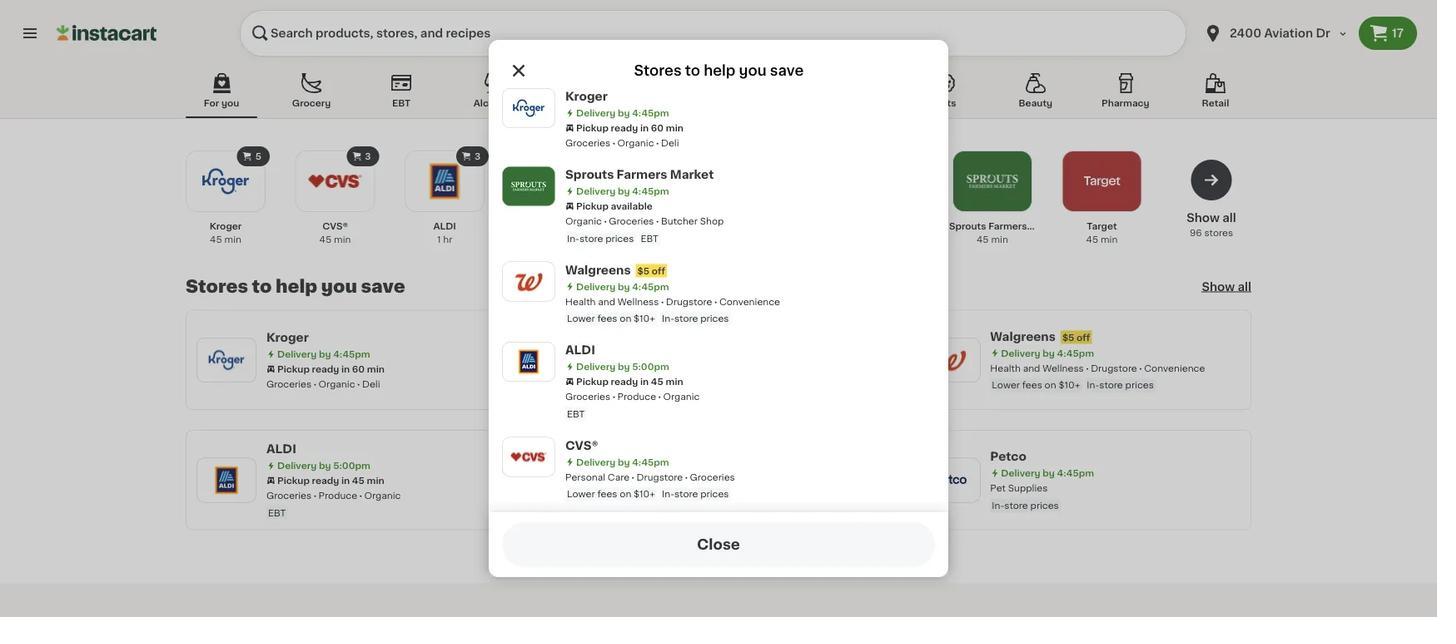Task type: locate. For each thing, give the bounding box(es) containing it.
ebt inside stores to help you save 'tab panel'
[[268, 509, 286, 518]]

1 vertical spatial stores to help you save
[[186, 278, 405, 296]]

lower inside personal care drugstore groceries lower fees on $10+ in-store prices
[[567, 490, 595, 499]]

0 horizontal spatial off
[[558, 238, 571, 247]]

convenience for delivery by 4:45pm
[[719, 297, 780, 306]]

0 horizontal spatial groceries organic deli
[[266, 380, 380, 389]]

lower
[[567, 314, 595, 324], [992, 381, 1020, 390], [567, 490, 595, 499], [630, 501, 658, 510]]

1 vertical spatial groceries produce organic ebt
[[266, 492, 401, 518]]

0 vertical spatial stores to help you save
[[634, 64, 804, 78]]

walgreens $5 off
[[565, 264, 665, 276], [990, 331, 1090, 343]]

1 horizontal spatial stores
[[634, 64, 682, 78]]

convenience
[[642, 99, 705, 108], [719, 297, 780, 306], [1144, 364, 1205, 373]]

farmers
[[617, 169, 667, 181], [989, 222, 1027, 231], [680, 324, 730, 335]]

walgreens $5 off inside stores to help you save 'tab panel'
[[990, 331, 1090, 343]]

cvs® for in-store prices
[[628, 451, 661, 463]]

1 horizontal spatial farmers
[[680, 324, 730, 335]]

aldi
[[433, 222, 456, 231], [565, 345, 595, 356], [266, 444, 296, 456]]

1 horizontal spatial and
[[1023, 364, 1040, 373]]

0 horizontal spatial farmers
[[617, 169, 667, 181]]

2 horizontal spatial market
[[1029, 222, 1063, 231]]

deli inside stores to help you save dialog
[[661, 139, 679, 148]]

shop
[[700, 217, 724, 226]]

1 horizontal spatial aldi
[[433, 222, 456, 231]]

health and wellness drugstore convenience lower fees on $10+ in-store prices for personal care drugstore groceries lower fees on $10+ in-store prices
[[565, 297, 780, 324]]

pickup ready in 60 min inside stores to help you save dialog
[[576, 124, 684, 133]]

health inside stores to help you save dialog
[[565, 297, 596, 306]]

60 for pickup available
[[352, 365, 365, 374]]

show
[[1187, 212, 1220, 224], [1202, 281, 1235, 293]]

ebt
[[392, 99, 411, 108], [641, 234, 659, 243], [567, 410, 585, 419], [268, 509, 286, 518]]

and inside stores to help you save 'tab panel'
[[1023, 364, 1040, 373]]

$5 inside stores to help you save 'tab panel'
[[1062, 333, 1075, 342]]

0 vertical spatial health
[[565, 297, 596, 306]]

1 horizontal spatial available
[[674, 356, 716, 366]]

5:00pm inside stores to help you save dialog
[[632, 363, 669, 372]]

save
[[770, 64, 804, 78], [361, 278, 405, 296]]

health and wellness drugstore convenience lower fees on $10+ in-store prices inside stores to help you save 'tab panel'
[[990, 364, 1205, 390]]

1 horizontal spatial off
[[652, 266, 665, 276]]

store inside personal care drugstore groceries lower fees on $10+ in-store prices
[[674, 490, 698, 499]]

1 horizontal spatial market
[[733, 324, 777, 335]]

you inside 'tab panel'
[[321, 278, 357, 296]]

help inside dialog
[[704, 64, 736, 78]]

health and wellness drugstore convenience lower fees on $10+ in-store prices for personal care drugstore lower fees on $10+ in-store prices
[[990, 364, 1205, 390]]

aldi 1 hr
[[433, 222, 456, 244]]

and for personal care drugstore lower fees on $10+ in-store prices
[[1023, 364, 1040, 373]]

1 horizontal spatial stores to help you save
[[634, 64, 804, 78]]

1 vertical spatial and
[[1023, 364, 1040, 373]]

pickup available
[[576, 202, 653, 211], [639, 356, 716, 366]]

show for show all
[[1202, 281, 1235, 293]]

0 horizontal spatial health
[[565, 297, 596, 306]]

delivery by 4:45pm
[[576, 109, 669, 118], [576, 187, 669, 196], [576, 282, 669, 291], [1001, 349, 1094, 358], [277, 350, 370, 359], [576, 458, 669, 467], [639, 469, 732, 478], [1001, 469, 1094, 478]]

sprouts farmers market inside stores to help you save 'tab panel'
[[628, 324, 777, 335]]

0 vertical spatial market
[[670, 169, 714, 181]]

stores
[[634, 64, 682, 78], [186, 278, 248, 296]]

groceries produce organic ebt inside stores to help you save dialog
[[565, 393, 700, 419]]

in- inside organic groceries in-store prices
[[630, 388, 643, 398]]

0 vertical spatial you
[[739, 64, 767, 78]]

pets
[[935, 99, 956, 108]]

60
[[651, 124, 664, 133], [352, 365, 365, 374]]

0 horizontal spatial aldi
[[266, 444, 296, 456]]

1 vertical spatial care
[[671, 484, 693, 493]]

stores inside 'tab panel'
[[186, 278, 248, 296]]

groceries inside personal care drugstore groceries lower fees on $10+ in-store prices
[[690, 473, 735, 482]]

0 vertical spatial pickup available
[[576, 202, 653, 211]]

instacart image
[[57, 23, 157, 43]]

45 inside kroger 45 min
[[210, 235, 222, 244]]

pickup available up organic groceries in-store prices
[[639, 356, 716, 366]]

to
[[685, 64, 700, 78], [252, 278, 272, 296]]

0 vertical spatial available
[[611, 202, 653, 211]]

pickup available up the organic groceries butcher shop in-store prices ebt
[[576, 202, 653, 211]]

in-
[[567, 234, 580, 243], [662, 314, 674, 324], [1087, 381, 1099, 390], [630, 388, 643, 398], [662, 490, 674, 499], [725, 501, 737, 510], [992, 501, 1005, 510]]

market
[[670, 169, 714, 181], [1029, 222, 1063, 231], [733, 324, 777, 335]]

personal for lower
[[565, 473, 605, 482]]

0 horizontal spatial wellness
[[618, 297, 659, 306]]

store
[[580, 234, 603, 243], [674, 314, 698, 324], [1099, 381, 1123, 390], [643, 388, 666, 398], [674, 490, 698, 499], [737, 501, 761, 510], [1004, 501, 1028, 510]]

market inside sprouts farmers market 45 min
[[1029, 222, 1063, 231]]

17 button
[[1359, 17, 1417, 50]]

0 horizontal spatial cvs®
[[322, 222, 348, 231]]

1 vertical spatial personal
[[628, 484, 668, 493]]

in- inside pet supplies in-store prices
[[992, 501, 1005, 510]]

pickup ready in 45 min inside stores to help you save dialog
[[576, 378, 683, 387]]

prices inside the organic groceries butcher shop in-store prices ebt
[[606, 234, 634, 243]]

2 horizontal spatial aldi
[[565, 345, 595, 356]]

save inside dialog
[[770, 64, 804, 78]]

cvs®
[[322, 222, 348, 231], [565, 440, 598, 452], [628, 451, 661, 463]]

delivery by 5:00pm inside stores to help you save dialog
[[576, 363, 669, 372]]

1 horizontal spatial help
[[704, 64, 736, 78]]

prices
[[606, 234, 634, 243], [701, 314, 729, 324], [1125, 381, 1154, 390], [669, 388, 697, 398], [701, 490, 729, 499], [764, 501, 792, 510], [1031, 501, 1059, 510]]

kroger delivery now 20 min
[[621, 222, 718, 244]]

0 horizontal spatial personal
[[565, 473, 605, 482]]

care inside personal care drugstore groceries lower fees on $10+ in-store prices
[[608, 473, 630, 482]]

help
[[704, 64, 736, 78], [276, 278, 317, 296]]

1 vertical spatial to
[[252, 278, 272, 296]]

aldi inside stores to help you save dialog
[[565, 345, 595, 356]]

1 vertical spatial produce
[[319, 492, 357, 501]]

stores to help you save dialog
[[489, 40, 948, 618]]

3
[[365, 152, 371, 161], [475, 152, 481, 161]]

groceries produce organic ebt
[[565, 393, 700, 419], [266, 492, 401, 518]]

0 vertical spatial pickup ready in 45 min
[[576, 378, 683, 387]]

0 vertical spatial sprouts
[[565, 169, 614, 181]]

sprouts farmers market up organic groceries in-store prices
[[628, 324, 777, 335]]

0 vertical spatial 5:00pm
[[632, 363, 669, 372]]

ebt inside the organic groceries butcher shop in-store prices ebt
[[641, 234, 659, 243]]

organic inside the organic groceries butcher shop in-store prices ebt
[[565, 217, 602, 226]]

cvs® 45 min
[[319, 222, 351, 244]]

in- inside the organic groceries butcher shop in-store prices ebt
[[567, 234, 580, 243]]

1 horizontal spatial health
[[990, 364, 1021, 373]]

aldi for in-store prices
[[266, 444, 296, 456]]

drugstore inside personal care drugstore lower fees on $10+ in-store prices
[[700, 484, 746, 493]]

for you button
[[186, 70, 257, 118]]

store inside organic groceries in-store prices
[[643, 388, 666, 398]]

petco
[[990, 451, 1027, 463]]

walgreens
[[565, 264, 631, 276], [990, 331, 1056, 343]]

60 inside stores to help you save dialog
[[651, 124, 664, 133]]

$10+
[[634, 314, 655, 324], [1059, 381, 1080, 390], [634, 490, 655, 499], [697, 501, 718, 510]]

pickup available inside stores to help you save dialog
[[576, 202, 653, 211]]

organic groceries butcher shop in-store prices ebt
[[565, 217, 724, 243]]

0 horizontal spatial health and wellness drugstore convenience lower fees on $10+ in-store prices
[[565, 297, 780, 324]]

groceries organic deli for organic
[[565, 139, 679, 148]]

0 vertical spatial delivery by 5:00pm
[[576, 363, 669, 372]]

all inside show all 96 stores
[[1223, 212, 1236, 224]]

ebt inside 'button'
[[392, 99, 411, 108]]

$5 inside stores to help you save dialog
[[638, 266, 650, 276]]

0 vertical spatial $5
[[638, 266, 650, 276]]

in- inside personal care drugstore groceries lower fees on $10+ in-store prices
[[662, 490, 674, 499]]

delivery by 5:00pm inside stores to help you save 'tab panel'
[[277, 462, 370, 471]]

2 vertical spatial off
[[1077, 333, 1090, 342]]

all inside show all popup button
[[1238, 281, 1252, 293]]

you inside dialog
[[739, 64, 767, 78]]

1 vertical spatial stores
[[186, 278, 248, 296]]

fees
[[597, 314, 617, 324], [1022, 381, 1042, 390], [597, 490, 617, 499], [660, 501, 680, 510]]

0 vertical spatial off
[[558, 238, 571, 247]]

1 horizontal spatial groceries produce organic ebt
[[565, 393, 700, 419]]

all
[[1223, 212, 1236, 224], [1238, 281, 1252, 293]]

show inside popup button
[[1202, 281, 1235, 293]]

and inside stores to help you save dialog
[[598, 297, 615, 306]]

kroger inside kroger delivery now 20 min
[[621, 222, 653, 231]]

min
[[666, 124, 684, 133], [224, 235, 241, 244], [334, 235, 351, 244], [663, 235, 680, 244], [991, 235, 1008, 244], [1101, 235, 1118, 244], [367, 365, 385, 374], [666, 378, 683, 387], [367, 477, 384, 486]]

0 vertical spatial groceries produce organic ebt
[[565, 393, 700, 419]]

produce inside stores to help you save 'tab panel'
[[319, 492, 357, 501]]

0 horizontal spatial pickup ready in 45 min
[[277, 477, 384, 486]]

on inside personal care drugstore lower fees on $10+ in-store prices
[[683, 501, 694, 510]]

2 horizontal spatial you
[[739, 64, 767, 78]]

0 vertical spatial produce
[[618, 393, 656, 402]]

pickup ready in 45 min
[[576, 378, 683, 387], [277, 477, 384, 486]]

in- inside personal care drugstore lower fees on $10+ in-store prices
[[725, 501, 737, 510]]

0 horizontal spatial care
[[608, 473, 630, 482]]

1 vertical spatial you
[[221, 99, 239, 108]]

3 down 'alcohol'
[[475, 152, 481, 161]]

convenience inside stores to help you save 'tab panel'
[[1144, 364, 1205, 373]]

0 vertical spatial groceries organic deli
[[565, 139, 679, 148]]

to inside dialog
[[685, 64, 700, 78]]

available inside stores to help you save 'tab panel'
[[674, 356, 716, 366]]

5:00pm for groceries
[[632, 363, 669, 372]]

delivery by 5:00pm for personal care drugstore groceries lower fees on $10+ in-store prices
[[576, 363, 669, 372]]

1 vertical spatial deli
[[362, 380, 380, 389]]

available up organic groceries in-store prices
[[674, 356, 716, 366]]

1 vertical spatial walgreens
[[990, 331, 1056, 343]]

2 horizontal spatial farmers
[[989, 222, 1027, 231]]

0 horizontal spatial groceries produce organic ebt
[[266, 492, 401, 518]]

$10+ inside personal care drugstore lower fees on $10+ in-store prices
[[697, 501, 718, 510]]

1 horizontal spatial you
[[321, 278, 357, 296]]

0 horizontal spatial all
[[1223, 212, 1236, 224]]

organic
[[618, 139, 654, 148], [565, 217, 602, 226], [628, 371, 665, 381], [319, 380, 355, 389], [663, 393, 700, 402], [364, 492, 401, 501]]

1 horizontal spatial 3
[[475, 152, 481, 161]]

1 horizontal spatial produce
[[618, 393, 656, 402]]

deli inside stores to help you save 'tab panel'
[[362, 380, 380, 389]]

stores down kroger 45 min
[[186, 278, 248, 296]]

on
[[620, 314, 631, 324], [1045, 381, 1056, 390], [620, 490, 631, 499], [683, 501, 694, 510]]

1 horizontal spatial deli
[[661, 139, 679, 148]]

0 vertical spatial care
[[608, 473, 630, 482]]

walgreens logo image
[[510, 263, 548, 301]]

0 vertical spatial save
[[770, 64, 804, 78]]

pets button
[[910, 70, 982, 118]]

0 vertical spatial help
[[704, 64, 736, 78]]

produce
[[618, 393, 656, 402], [319, 492, 357, 501]]

1 horizontal spatial save
[[770, 64, 804, 78]]

show inside show all 96 stores
[[1187, 212, 1220, 224]]

retail
[[1202, 99, 1229, 108]]

personal
[[565, 473, 605, 482], [628, 484, 668, 493]]

1 horizontal spatial pickup ready in 60 min
[[576, 124, 684, 133]]

0 horizontal spatial deli
[[362, 380, 380, 389]]

show all button
[[1202, 279, 1252, 295]]

1 3 from the left
[[365, 152, 371, 161]]

groceries produce organic ebt inside stores to help you save 'tab panel'
[[266, 492, 401, 518]]

health and wellness drugstore convenience lower fees on $10+ in-store prices inside stores to help you save dialog
[[565, 297, 780, 324]]

1 horizontal spatial sprouts
[[628, 324, 677, 335]]

45 inside 'target 45 min'
[[1086, 235, 1098, 244]]

1 vertical spatial $5
[[1062, 333, 1075, 342]]

off for pickup
[[1077, 333, 1090, 342]]

show up 96
[[1187, 212, 1220, 224]]

personal inside personal care drugstore groceries lower fees on $10+ in-store prices
[[565, 473, 605, 482]]

0 vertical spatial pickup ready in 60 min
[[576, 124, 684, 133]]

you
[[739, 64, 767, 78], [221, 99, 239, 108], [321, 278, 357, 296]]

stores right wholesale button
[[634, 64, 682, 78]]

5:00pm
[[632, 363, 669, 372], [333, 462, 370, 471]]

0 vertical spatial farmers
[[617, 169, 667, 181]]

5:00pm inside stores to help you save 'tab panel'
[[333, 462, 370, 471]]

and
[[598, 297, 615, 306], [1023, 364, 1040, 373]]

2 vertical spatial sprouts
[[628, 324, 677, 335]]

farmers for by
[[617, 169, 667, 181]]

sprouts farmers market 45 min
[[949, 222, 1063, 244]]

drugstore
[[666, 297, 712, 306], [1091, 364, 1137, 373], [637, 473, 683, 482], [700, 484, 746, 493]]

0 vertical spatial personal
[[565, 473, 605, 482]]

wellness
[[618, 297, 659, 306], [1043, 364, 1084, 373]]

1 vertical spatial pickup available
[[639, 356, 716, 366]]

2 vertical spatial farmers
[[680, 324, 730, 335]]

2 3 from the left
[[475, 152, 481, 161]]

60 inside stores to help you save 'tab panel'
[[352, 365, 365, 374]]

stores to help you save tab panel
[[177, 145, 1260, 531]]

0 vertical spatial health and wellness drugstore convenience lower fees on $10+ in-store prices
[[565, 297, 780, 324]]

1 vertical spatial off
[[652, 266, 665, 276]]

kroger inside stores to help you save dialog
[[565, 91, 608, 102]]

off for delivery
[[652, 266, 665, 276]]

sprouts farmers market inside stores to help you save dialog
[[565, 169, 714, 181]]

0 horizontal spatial pickup ready in 60 min
[[277, 365, 385, 374]]

3 down ebt 'button'
[[365, 152, 371, 161]]

close button
[[502, 523, 935, 568]]

market inside stores to help you save dialog
[[670, 169, 714, 181]]

prices inside pet supplies in-store prices
[[1031, 501, 1059, 510]]

$5 for groceries
[[1062, 333, 1075, 342]]

1 horizontal spatial pickup ready in 45 min
[[576, 378, 683, 387]]

market for delivery by 4:45pm
[[670, 169, 714, 181]]

sprouts farmers market logo image
[[510, 167, 548, 206]]

1 vertical spatial help
[[276, 278, 317, 296]]

0 vertical spatial walgreens
[[565, 264, 631, 276]]

0 horizontal spatial walgreens
[[565, 264, 631, 276]]

0 vertical spatial aldi
[[433, 222, 456, 231]]

delivery
[[576, 109, 616, 118], [576, 187, 616, 196], [655, 222, 694, 231], [576, 282, 616, 291], [1001, 349, 1041, 358], [277, 350, 317, 359], [576, 363, 616, 372], [576, 458, 616, 467], [277, 462, 317, 471], [639, 469, 679, 478], [1001, 469, 1041, 478]]

produce inside stores to help you save dialog
[[618, 393, 656, 402]]

walgreens $5 off for groceries
[[990, 331, 1090, 343]]

store inside personal care drugstore lower fees on $10+ in-store prices
[[737, 501, 761, 510]]

0 vertical spatial wellness
[[618, 297, 659, 306]]

care
[[608, 473, 630, 482], [671, 484, 693, 493]]

1 vertical spatial 5:00pm
[[333, 462, 370, 471]]

2 horizontal spatial cvs®
[[628, 451, 661, 463]]

1 vertical spatial aldi
[[565, 345, 595, 356]]

0 horizontal spatial 5:00pm
[[333, 462, 370, 471]]

on inside personal care drugstore groceries lower fees on $10+ in-store prices
[[620, 490, 631, 499]]

alcohol button
[[456, 70, 527, 118]]

sprouts farmers market for available
[[628, 324, 777, 335]]

sprouts
[[565, 169, 614, 181], [949, 222, 986, 231], [628, 324, 677, 335]]

personal for fees
[[628, 484, 668, 493]]

you right for
[[221, 99, 239, 108]]

sprouts farmers market up the organic groceries butcher shop in-store prices ebt
[[565, 169, 714, 181]]

1 vertical spatial save
[[361, 278, 405, 296]]

pickup ready in 60 min for organic
[[576, 124, 684, 133]]

wellness for personal care drugstore lower fees on $10+ in-store prices
[[1043, 364, 1084, 373]]

0 horizontal spatial walgreens $5 off
[[565, 264, 665, 276]]

off
[[558, 238, 571, 247], [652, 266, 665, 276], [1077, 333, 1090, 342]]

1 vertical spatial convenience
[[719, 297, 780, 306]]

kroger 45 min
[[210, 222, 242, 244]]

0 vertical spatial and
[[598, 297, 615, 306]]

groceries organic deli
[[565, 139, 679, 148], [266, 380, 380, 389]]

0 horizontal spatial convenience
[[642, 99, 705, 108]]

costco $20 off
[[537, 222, 572, 247]]

health and wellness drugstore convenience lower fees on $10+ in-store prices
[[565, 297, 780, 324], [990, 364, 1205, 390]]

groceries organic deli inside stores to help you save dialog
[[565, 139, 679, 148]]

1 vertical spatial walgreens $5 off
[[990, 331, 1090, 343]]

0 vertical spatial show
[[1187, 212, 1220, 224]]

cvs® inside stores to help you save dialog
[[565, 440, 598, 452]]

personal inside personal care drugstore lower fees on $10+ in-store prices
[[628, 484, 668, 493]]

0 horizontal spatial and
[[598, 297, 615, 306]]

5:00pm for lower
[[333, 462, 370, 471]]

3 for aldi 1 hr
[[475, 152, 481, 161]]

pickup ready in 60 min for in-store prices
[[277, 365, 385, 374]]

health
[[565, 297, 596, 306], [990, 364, 1021, 373]]

2 vertical spatial convenience
[[1144, 364, 1205, 373]]

pickup
[[576, 124, 609, 133], [576, 202, 609, 211], [639, 356, 672, 366], [277, 365, 310, 374], [576, 378, 609, 387], [277, 477, 310, 486]]

health for personal care drugstore groceries lower fees on $10+ in-store prices
[[565, 297, 596, 306]]

stores to help you save
[[634, 64, 804, 78], [186, 278, 405, 296]]

show down stores
[[1202, 281, 1235, 293]]

butcher
[[661, 217, 698, 226]]

1 horizontal spatial $5
[[1062, 333, 1075, 342]]

personal care drugstore groceries lower fees on $10+ in-store prices
[[565, 473, 735, 499]]

groceries inside organic groceries in-store prices
[[672, 371, 717, 381]]

1 horizontal spatial wellness
[[1043, 364, 1084, 373]]

1 horizontal spatial to
[[685, 64, 700, 78]]

available
[[611, 202, 653, 211], [674, 356, 716, 366]]

care for on
[[671, 484, 693, 493]]

you down cvs® 45 min
[[321, 278, 357, 296]]

17
[[1392, 27, 1404, 39]]

4:45pm
[[632, 109, 669, 118], [632, 187, 669, 196], [632, 282, 669, 291], [1057, 349, 1094, 358], [333, 350, 370, 359], [632, 458, 669, 467], [695, 469, 732, 478], [1057, 469, 1094, 478]]

pharmacy button
[[1090, 70, 1162, 118]]

cvs® for organic
[[565, 440, 598, 452]]

deli for pickup available
[[362, 380, 380, 389]]

1 vertical spatial health
[[990, 364, 1021, 373]]

ready
[[611, 124, 638, 133], [312, 365, 339, 374], [611, 378, 638, 387], [312, 477, 339, 486]]

help inside 'tab panel'
[[276, 278, 317, 296]]

in
[[640, 124, 649, 133], [341, 365, 350, 374], [640, 378, 649, 387], [341, 477, 350, 486]]

pet supplies in-store prices
[[990, 484, 1059, 510]]

you right convenience button
[[739, 64, 767, 78]]

45
[[210, 235, 222, 244], [319, 235, 332, 244], [977, 235, 989, 244], [1086, 235, 1098, 244], [651, 378, 664, 387], [352, 477, 365, 486]]

available up the organic groceries butcher shop in-store prices ebt
[[611, 202, 653, 211]]

delivery by 5:00pm
[[576, 363, 669, 372], [277, 462, 370, 471]]

convenience for pickup available
[[1144, 364, 1205, 373]]

organic inside organic groceries in-store prices
[[628, 371, 665, 381]]

1 horizontal spatial convenience
[[719, 297, 780, 306]]

wellness inside stores to help you save 'tab panel'
[[1043, 364, 1084, 373]]

sprouts inside stores to help you save dialog
[[565, 169, 614, 181]]



Task type: describe. For each thing, give the bounding box(es) containing it.
deli for delivery by 4:45pm
[[661, 139, 679, 148]]

show all
[[1202, 281, 1252, 293]]

sprouts for delivery by 4:45pm
[[565, 169, 614, 181]]

shop categories tab list
[[186, 70, 1252, 118]]

min inside kroger 45 min
[[224, 235, 241, 244]]

45 inside cvs® 45 min
[[319, 235, 332, 244]]

5
[[255, 152, 261, 161]]

groceries produce organic ebt for lower
[[266, 492, 401, 518]]

convenience inside button
[[642, 99, 705, 108]]

groceries inside the organic groceries butcher shop in-store prices ebt
[[609, 217, 654, 226]]

sprouts for pickup available
[[628, 324, 677, 335]]

save inside 'tab panel'
[[361, 278, 405, 296]]

alcohol
[[474, 99, 509, 108]]

farmers for available
[[680, 324, 730, 335]]

cvs® logo image
[[510, 438, 548, 477]]

walgreens for pickup available
[[565, 264, 631, 276]]

groceries produce organic ebt for groceries
[[565, 393, 700, 419]]

sprouts farmers market for by
[[565, 169, 714, 181]]

ebt button
[[366, 70, 437, 118]]

convenience button
[[636, 70, 712, 118]]

min inside 'target 45 min'
[[1101, 235, 1118, 244]]

off inside costco $20 off
[[558, 238, 571, 247]]

beauty button
[[1000, 70, 1072, 118]]

show all 96 stores
[[1187, 212, 1236, 238]]

wellness for personal care drugstore groceries lower fees on $10+ in-store prices
[[618, 297, 659, 306]]

prices inside personal care drugstore groceries lower fees on $10+ in-store prices
[[701, 490, 729, 499]]

1
[[437, 235, 441, 244]]

cvs® inside cvs® 45 min
[[322, 222, 348, 231]]

$5 for pickup available
[[638, 266, 650, 276]]

farmers inside sprouts farmers market 45 min
[[989, 222, 1027, 231]]

produce for lower
[[319, 492, 357, 501]]

aldi logo image
[[510, 343, 548, 381]]

available inside stores to help you save dialog
[[611, 202, 653, 211]]

grocery
[[292, 99, 331, 108]]

and for personal care drugstore groceries lower fees on $10+ in-store prices
[[598, 297, 615, 306]]

target 45 min
[[1086, 222, 1118, 244]]

supplies
[[1008, 484, 1048, 493]]

personal care drugstore lower fees on $10+ in-store prices
[[628, 484, 792, 510]]

wholesale
[[557, 99, 606, 108]]

stores
[[1204, 229, 1233, 238]]

close
[[697, 538, 740, 553]]

walgreens $5 off for pickup available
[[565, 264, 665, 276]]

fees inside personal care drugstore lower fees on $10+ in-store prices
[[660, 501, 680, 510]]

60 for delivery by 4:45pm
[[651, 124, 664, 133]]

groceries organic deli for in-store prices
[[266, 380, 380, 389]]

beauty
[[1019, 99, 1053, 108]]

costco
[[537, 222, 572, 231]]

min inside cvs® 45 min
[[334, 235, 351, 244]]

all for show all 96 stores
[[1223, 212, 1236, 224]]

prices inside organic groceries in-store prices
[[669, 388, 697, 398]]

stores inside dialog
[[634, 64, 682, 78]]

pickup ready in 45 min for personal care drugstore groceries lower fees on $10+ in-store prices
[[576, 378, 683, 387]]

kroger logo image
[[510, 89, 548, 127]]

pharmacy
[[1102, 99, 1150, 108]]

delivery by 5:00pm for personal care drugstore lower fees on $10+ in-store prices
[[277, 462, 370, 471]]

show for show all 96 stores
[[1187, 212, 1220, 224]]

prices inside personal care drugstore lower fees on $10+ in-store prices
[[764, 501, 792, 510]]

aldi for organic
[[565, 345, 595, 356]]

retail button
[[1180, 70, 1252, 118]]

fees inside personal care drugstore groceries lower fees on $10+ in-store prices
[[597, 490, 617, 499]]

care for fees
[[608, 473, 630, 482]]

grocery button
[[276, 70, 347, 118]]

$10+ inside personal care drugstore groceries lower fees on $10+ in-store prices
[[634, 490, 655, 499]]

produce for groceries
[[618, 393, 656, 402]]

now
[[696, 222, 718, 231]]

store inside pet supplies in-store prices
[[1004, 501, 1028, 510]]

pickup available inside stores to help you save 'tab panel'
[[639, 356, 716, 366]]

you inside button
[[221, 99, 239, 108]]

45 inside sprouts farmers market 45 min
[[977, 235, 989, 244]]

to inside 'tab panel'
[[252, 278, 272, 296]]

market for pickup available
[[733, 324, 777, 335]]

$20
[[537, 238, 556, 247]]

min inside kroger delivery now 20 min
[[663, 235, 680, 244]]

wholesale button
[[546, 70, 617, 118]]

drugstore inside personal care drugstore groceries lower fees on $10+ in-store prices
[[637, 473, 683, 482]]

pickup ready in 45 min for personal care drugstore lower fees on $10+ in-store prices
[[277, 477, 384, 486]]

stores to help you save inside stores to help you save dialog
[[634, 64, 804, 78]]

45 inside stores to help you save dialog
[[651, 378, 664, 387]]

3 for cvs® 45 min
[[365, 152, 371, 161]]

health for personal care drugstore lower fees on $10+ in-store prices
[[990, 364, 1021, 373]]

20
[[648, 235, 660, 244]]

all for show all
[[1238, 281, 1252, 293]]

min inside sprouts farmers market 45 min
[[991, 235, 1008, 244]]

96
[[1190, 229, 1202, 238]]

store inside the organic groceries butcher shop in-store prices ebt
[[580, 234, 603, 243]]

for
[[204, 99, 219, 108]]

stores to help you save inside stores to help you save 'tab panel'
[[186, 278, 405, 296]]

for you
[[204, 99, 239, 108]]

walgreens for groceries
[[990, 331, 1056, 343]]

organic groceries in-store prices
[[628, 371, 717, 398]]

lower inside personal care drugstore lower fees on $10+ in-store prices
[[630, 501, 658, 510]]

hr
[[443, 235, 452, 244]]

delivery inside kroger delivery now 20 min
[[655, 222, 694, 231]]

sprouts inside sprouts farmers market 45 min
[[949, 222, 986, 231]]

pet
[[990, 484, 1006, 493]]

target
[[1087, 222, 1117, 231]]



Task type: vqa. For each thing, say whether or not it's contained in the screenshot.
Daisy Small Curd Cottage Cheese Many
no



